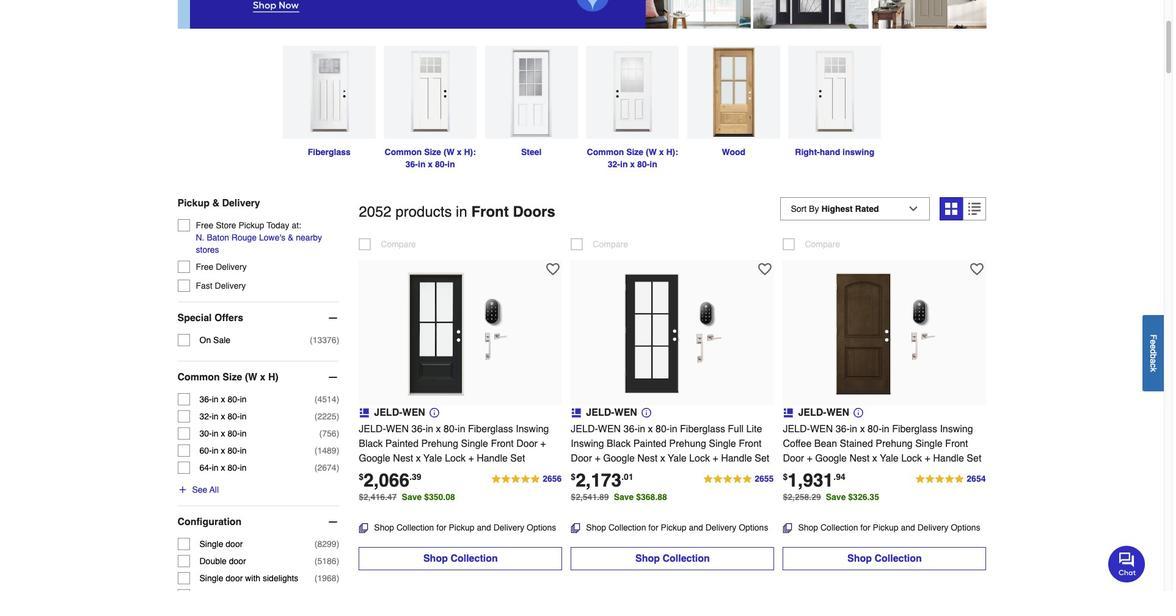 Task type: locate. For each thing, give the bounding box(es) containing it.
36- up 32-in x 80-in
[[199, 395, 212, 404]]

shop
[[374, 523, 394, 533], [586, 523, 606, 533], [798, 523, 818, 533], [423, 553, 448, 564], [635, 553, 660, 564], [847, 553, 872, 564]]

3 and from the left
[[901, 523, 915, 533]]

36- inside jeld-wen 36-in x 80-in fiberglass full lite inswing black painted prehung single front door + google nest x yale lock + handle set
[[624, 424, 638, 435]]

2225
[[317, 412, 336, 421]]

1 horizontal spatial shop collection
[[635, 553, 710, 564]]

prehung inside jeld-wen 36-in x 80-in fiberglass inswing coffee bean stained prehung single front door + google nest x yale lock + handle set
[[876, 438, 913, 449]]

nest up $368.88
[[637, 453, 658, 464]]

pickup up the rouge
[[239, 220, 264, 230]]

(w inside the common size (w x h): 32-in x 80-in
[[646, 147, 657, 157]]

1 horizontal spatial black
[[607, 438, 631, 449]]

e up b
[[1149, 344, 1158, 349]]

64-
[[199, 463, 212, 473]]

actual price $1,931.94 element
[[783, 470, 845, 491]]

) up ( 756 ) on the left of the page
[[336, 412, 339, 421]]

1 horizontal spatial yes image
[[854, 408, 864, 418]]

3 set from the left
[[967, 453, 981, 464]]

0 horizontal spatial handle
[[477, 453, 508, 464]]

) down 2225
[[336, 429, 339, 439]]

1 shop collection from the left
[[423, 553, 498, 564]]

2 horizontal spatial prehung
[[876, 438, 913, 449]]

fiberglass inside jeld-wen 36-in x 80-in fiberglass inswing coffee bean stained prehung single front door + google nest x yale lock + handle set
[[892, 424, 937, 435]]

1 vertical spatial &
[[288, 233, 293, 242]]

hand
[[820, 147, 840, 157]]

36- up .01
[[624, 424, 638, 435]]

80- inside the common size (w x h): 32-in x 80-in
[[637, 159, 650, 169]]

0 vertical spatial &
[[212, 198, 219, 209]]

3 save from the left
[[826, 492, 846, 502]]

0 horizontal spatial jeld-wen
[[374, 407, 425, 418]]

painted inside jeld-wen 36-in x 80-in fiberglass inswing black painted prehung single front door + google nest x yale lock + handle set
[[385, 438, 419, 449]]

steel
[[521, 147, 542, 157]]

shop collection for third shop collection link from left
[[847, 553, 922, 564]]

0 vertical spatial door
[[226, 539, 243, 549]]

see all button
[[177, 484, 219, 496]]

2 jeld-wen from the left
[[586, 407, 637, 418]]

shop collection for second shop collection link
[[635, 553, 710, 564]]

1 horizontal spatial $
[[571, 472, 576, 482]]

2 5 stars image from the left
[[703, 472, 774, 487]]

e up d
[[1149, 340, 1158, 344]]

1 horizontal spatial h):
[[666, 147, 678, 157]]

painted up .01
[[633, 438, 666, 449]]

black
[[359, 438, 383, 449], [607, 438, 631, 449]]

was price $2,258.29 element
[[783, 489, 826, 502]]

( for 8299
[[315, 539, 317, 549]]

2 horizontal spatial yale
[[880, 453, 899, 464]]

2 lock from the left
[[689, 453, 710, 464]]

inswing inside jeld-wen 36-in x 80-in fiberglass inswing black painted prehung single front door + google nest x yale lock + handle set
[[516, 424, 549, 435]]

2 yale from the left
[[668, 453, 687, 464]]

& down at:
[[288, 233, 293, 242]]

minus image inside the special offers button
[[327, 312, 339, 324]]

shop collection for pickup and delivery options
[[374, 523, 556, 533], [586, 523, 768, 533], [798, 523, 980, 533]]

h)
[[268, 372, 279, 383]]

3 5 stars image from the left
[[915, 472, 986, 487]]

2 prehung from the left
[[669, 438, 706, 449]]

(w for common size (w x h)
[[245, 372, 257, 383]]

size down front doors common size (w x h) 32-in x 80-in image
[[626, 147, 643, 157]]

1 nest from the left
[[393, 453, 413, 464]]

1 horizontal spatial 32-
[[608, 159, 620, 169]]

1 horizontal spatial shop collection for pickup and delivery options
[[586, 523, 768, 533]]

for down $350.08 at the left bottom of the page
[[436, 523, 446, 533]]

36- inside jeld-wen 36-in x 80-in fiberglass inswing black painted prehung single front door + google nest x yale lock + handle set
[[411, 424, 426, 435]]

yale
[[423, 453, 442, 464], [668, 453, 687, 464], [880, 453, 899, 464]]

wen inside jeld-wen 36-in x 80-in fiberglass full lite inswing black painted prehung single front door + google nest x yale lock + handle set
[[598, 424, 621, 435]]

1 vertical spatial free
[[196, 262, 213, 272]]

jeld-wen 36-in x 80-in fiberglass inswing black painted prehung single front door + google nest x yale lock + handle set
[[359, 424, 549, 464]]

shop collection
[[423, 553, 498, 564], [635, 553, 710, 564], [847, 553, 922, 564]]

1 prehung from the left
[[421, 438, 458, 449]]

save down the .39
[[402, 492, 422, 502]]

( up 1968
[[315, 556, 317, 566]]

google inside jeld-wen 36-in x 80-in fiberglass full lite inswing black painted prehung single front door + google nest x yale lock + handle set
[[603, 453, 635, 464]]

3 for from the left
[[860, 523, 870, 533]]

jeld- inside jeld-wen 36-in x 80-in fiberglass full lite inswing black painted prehung single front door + google nest x yale lock + handle set
[[571, 424, 598, 435]]

$ right 2656
[[571, 472, 576, 482]]

$ inside $ 1,931 .94
[[783, 472, 788, 482]]

x inside 'button'
[[260, 372, 265, 383]]

2 google from the left
[[603, 453, 635, 464]]

google inside jeld-wen 36-in x 80-in fiberglass inswing coffee bean stained prehung single front door + google nest x yale lock + handle set
[[815, 453, 847, 464]]

yes image
[[430, 408, 439, 418]]

jeld- inside jeld-wen 36-in x 80-in fiberglass inswing black painted prehung single front door + google nest x yale lock + handle set
[[359, 424, 386, 435]]

front doors common size (w x h) 36-in x 80-in image
[[384, 46, 477, 139]]

delivery
[[222, 198, 260, 209], [216, 262, 247, 272], [215, 281, 246, 291], [493, 523, 524, 533], [705, 523, 736, 533], [918, 523, 948, 533]]

door inside jeld-wen 36-in x 80-in fiberglass inswing black painted prehung single front door + google nest x yale lock + handle set
[[516, 438, 538, 449]]

black inside jeld-wen 36-in x 80-in fiberglass full lite inswing black painted prehung single front door + google nest x yale lock + handle set
[[607, 438, 631, 449]]

1 horizontal spatial inswing
[[571, 438, 604, 449]]

2 horizontal spatial compare
[[805, 239, 840, 249]]

for down $326.35
[[860, 523, 870, 533]]

collection
[[396, 523, 434, 533], [608, 523, 646, 533], [821, 523, 858, 533], [451, 553, 498, 564], [663, 553, 710, 564], [875, 553, 922, 564]]

80- inside jeld-wen 36-in x 80-in fiberglass full lite inswing black painted prehung single front door + google nest x yale lock + handle set
[[656, 424, 670, 435]]

36-in x 80-in
[[199, 395, 247, 404]]

h): for common size (w x h): 36-in x 80-in
[[464, 147, 476, 157]]

$ right 2655 on the right bottom of the page
[[783, 472, 788, 482]]

h): inside the common size (w x h): 32-in x 80-in
[[666, 147, 678, 157]]

2 h): from the left
[[666, 147, 678, 157]]

( 2225 )
[[315, 412, 339, 421]]

80- inside common size (w x h): 36-in x 80-in
[[435, 159, 447, 169]]

handle
[[477, 453, 508, 464], [721, 453, 752, 464], [933, 453, 964, 464]]

80- inside jeld-wen 36-in x 80-in fiberglass inswing coffee bean stained prehung single front door + google nest x yale lock + handle set
[[868, 424, 882, 435]]

right-
[[795, 147, 820, 157]]

9 ) from the top
[[336, 574, 339, 583]]

1 google from the left
[[359, 453, 390, 464]]

yes image for black
[[642, 408, 652, 418]]

see all
[[192, 485, 219, 495]]

inswing
[[516, 424, 549, 435], [940, 424, 973, 435], [571, 438, 604, 449]]

was price $2,416.47 element
[[359, 489, 402, 502]]

1 horizontal spatial save
[[614, 492, 634, 502]]

free up n.
[[196, 220, 213, 230]]

pickup up n.
[[177, 198, 210, 209]]

( down the special offers button
[[310, 335, 313, 345]]

3 options from the left
[[951, 523, 980, 533]]

7 ) from the top
[[336, 539, 339, 549]]

jeld-wen 36-in x 80-in fiberglass full lite inswing black painted prehung single front door + google nest x yale lock + handle set
[[571, 424, 769, 464]]

jeld-wen 36-in x 80-in fiberglass inswing coffee bean stained prehung single front door + google nest x yale lock + handle set
[[783, 424, 981, 464]]

0 horizontal spatial set
[[510, 453, 525, 464]]

handle inside jeld-wen 36-in x 80-in fiberglass inswing coffee bean stained prehung single front door + google nest x yale lock + handle set
[[933, 453, 964, 464]]

1 lock from the left
[[445, 453, 466, 464]]

d
[[1149, 349, 1158, 354]]

options down 2655 on the right bottom of the page
[[739, 523, 768, 533]]

single inside jeld-wen 36-in x 80-in fiberglass full lite inswing black painted prehung single front door + google nest x yale lock + handle set
[[709, 438, 736, 449]]

2 horizontal spatial google
[[815, 453, 847, 464]]

3 shop collection from the left
[[847, 553, 922, 564]]

at:
[[292, 220, 301, 230]]

1489
[[317, 446, 336, 456]]

1 horizontal spatial heart outline image
[[758, 262, 772, 276]]

1 h): from the left
[[464, 147, 476, 157]]

coffee
[[783, 438, 812, 449]]

for down $368.88
[[648, 523, 658, 533]]

2 horizontal spatial jeld-wen
[[798, 407, 849, 418]]

5 stars image for 2,173
[[703, 472, 774, 487]]

google up 2,066
[[359, 453, 390, 464]]

1 shop collection for pickup and delivery options from the left
[[374, 523, 556, 533]]

1 e from the top
[[1149, 340, 1158, 344]]

30-
[[199, 429, 212, 439]]

jeld-wen for bean
[[798, 407, 849, 418]]

0 horizontal spatial &
[[212, 198, 219, 209]]

1 horizontal spatial size
[[424, 147, 441, 157]]

h): for common size (w x h): 32-in x 80-in
[[666, 147, 678, 157]]

36- up stained
[[836, 424, 850, 435]]

lock inside jeld-wen 36-in x 80-in fiberglass inswing coffee bean stained prehung single front door + google nest x yale lock + handle set
[[901, 453, 922, 464]]

size inside the common size (w x h): 32-in x 80-in
[[626, 147, 643, 157]]

fiberglass for jeld-wen 36-in x 80-in fiberglass full lite inswing black painted prehung single front door + google nest x yale lock + handle set
[[680, 424, 725, 435]]

1 horizontal spatial common
[[385, 147, 422, 157]]

inswing up '2,173'
[[571, 438, 604, 449]]

jeld-
[[374, 407, 402, 418], [586, 407, 614, 418], [798, 407, 826, 418], [359, 424, 386, 435], [571, 424, 598, 435], [783, 424, 810, 435]]

2 shop collection from the left
[[635, 553, 710, 564]]

common size (w x h): 36-in x 80-in link
[[380, 46, 481, 170]]

yale inside jeld-wen 36-in x 80-in fiberglass inswing black painted prehung single front door + google nest x yale lock + handle set
[[423, 453, 442, 464]]

( down the 5186
[[315, 574, 317, 583]]

actual price $2,066.39 element
[[359, 470, 421, 491]]

free down stores
[[196, 262, 213, 272]]

3 shop collection link from the left
[[783, 547, 986, 570]]

2656
[[543, 474, 562, 484]]

common for common size (w x h)
[[177, 372, 220, 383]]

) down ( 1489 )
[[336, 463, 339, 473]]

1 horizontal spatial 5 stars image
[[703, 472, 774, 487]]

3 lock from the left
[[901, 453, 922, 464]]

x
[[457, 147, 462, 157], [659, 147, 664, 157], [428, 159, 433, 169], [630, 159, 635, 169], [260, 372, 265, 383], [221, 395, 225, 404], [221, 412, 225, 421], [436, 424, 441, 435], [648, 424, 653, 435], [860, 424, 865, 435], [221, 429, 225, 439], [221, 446, 225, 456], [416, 453, 421, 464], [660, 453, 665, 464], [872, 453, 877, 464], [221, 463, 225, 473]]

2 nest from the left
[[637, 453, 658, 464]]

size up 36-in x 80-in
[[223, 372, 242, 383]]

2 horizontal spatial 5 stars image
[[915, 472, 986, 487]]

0 horizontal spatial save
[[402, 492, 422, 502]]

2 horizontal spatial door
[[783, 453, 804, 464]]

h): inside common size (w x h): 36-in x 80-in
[[464, 147, 476, 157]]

0 horizontal spatial 32-
[[199, 412, 212, 421]]

6 ) from the top
[[336, 463, 339, 473]]

common size (w x h): 32-in x 80-in
[[587, 147, 680, 169]]

5 stars image containing 2656
[[491, 472, 562, 487]]

756
[[322, 429, 336, 439]]

special
[[177, 313, 212, 324]]

0 horizontal spatial heart outline image
[[546, 262, 560, 276]]

common size (w x h): 36-in x 80-in
[[385, 147, 478, 169]]

1 horizontal spatial set
[[755, 453, 769, 464]]

door up double door
[[226, 539, 243, 549]]

0 horizontal spatial nest
[[393, 453, 413, 464]]

shop collection for pickup and delivery options down $326.35
[[798, 523, 980, 533]]

inswing inside jeld-wen 36-in x 80-in fiberglass inswing coffee bean stained prehung single front door + google nest x yale lock + handle set
[[940, 424, 973, 435]]

2 horizontal spatial lock
[[901, 453, 922, 464]]

inswing
[[843, 147, 874, 157]]

$ up '$2,416.47'
[[359, 472, 364, 482]]

0 horizontal spatial size
[[223, 372, 242, 383]]

front inside jeld-wen 36-in x 80-in fiberglass inswing black painted prehung single front door + google nest x yale lock + handle set
[[491, 438, 514, 449]]

2 handle from the left
[[721, 453, 752, 464]]

fiberglass link
[[279, 46, 380, 158]]

.94
[[834, 472, 845, 482]]

2 black from the left
[[607, 438, 631, 449]]

minus image
[[327, 371, 339, 384]]

( down ( 1489 )
[[315, 463, 317, 473]]

0 horizontal spatial common
[[177, 372, 220, 383]]

36- up the .39
[[411, 424, 426, 435]]

painted
[[385, 438, 419, 449], [633, 438, 666, 449]]

1 compare from the left
[[381, 239, 416, 249]]

nest inside jeld-wen 36-in x 80-in fiberglass inswing black painted prehung single front door + google nest x yale lock + handle set
[[393, 453, 413, 464]]

8 ) from the top
[[336, 556, 339, 566]]

) down the ( 5186 )
[[336, 574, 339, 583]]

2655
[[755, 474, 774, 484]]

yes image up stained
[[854, 408, 864, 418]]

see
[[192, 485, 207, 495]]

3 $ from the left
[[783, 472, 788, 482]]

1 free from the top
[[196, 220, 213, 230]]

1 vertical spatial door
[[229, 556, 246, 566]]

3 prehung from the left
[[876, 438, 913, 449]]

common inside the common size (w x h): 32-in x 80-in
[[587, 147, 624, 157]]

2 horizontal spatial set
[[967, 453, 981, 464]]

( 4514 )
[[315, 395, 339, 404]]

1 yes image from the left
[[642, 408, 652, 418]]

f
[[1149, 334, 1158, 340]]

2 minus image from the top
[[327, 516, 339, 528]]

nest up the .39
[[393, 453, 413, 464]]

3 nest from the left
[[849, 453, 870, 464]]

3 compare from the left
[[805, 239, 840, 249]]

free for free delivery
[[196, 262, 213, 272]]

( 8299 )
[[315, 539, 339, 549]]

nest down stained
[[849, 453, 870, 464]]

minus image
[[327, 312, 339, 324], [327, 516, 339, 528]]

fast delivery
[[196, 281, 246, 291]]

1 black from the left
[[359, 438, 383, 449]]

compare inside "gr_10513" "element"
[[381, 239, 416, 249]]

64-in x 80-in
[[199, 463, 247, 473]]

size inside 'button'
[[223, 372, 242, 383]]

0 horizontal spatial compare
[[381, 239, 416, 249]]

with
[[245, 574, 260, 583]]

2 horizontal spatial $
[[783, 472, 788, 482]]

1 yale from the left
[[423, 453, 442, 464]]

grid view image
[[945, 203, 958, 215]]

shop collection for pickup and delivery options down $350.08 at the left bottom of the page
[[374, 523, 556, 533]]

0 horizontal spatial yale
[[423, 453, 442, 464]]

( for 1968
[[315, 574, 317, 583]]

8299
[[317, 539, 336, 549]]

0 horizontal spatial black
[[359, 438, 383, 449]]

fiberglass
[[308, 147, 351, 157], [468, 424, 513, 435], [680, 424, 725, 435], [892, 424, 937, 435]]

door inside jeld-wen 36-in x 80-in fiberglass full lite inswing black painted prehung single front door + google nest x yale lock + handle set
[[571, 453, 592, 464]]

0 horizontal spatial shop collection link
[[359, 547, 562, 570]]

$
[[359, 472, 364, 482], [571, 472, 576, 482], [783, 472, 788, 482]]

inswing up 2656
[[516, 424, 549, 435]]

0 horizontal spatial painted
[[385, 438, 419, 449]]

2 horizontal spatial shop collection for pickup and delivery options
[[798, 523, 980, 533]]

f e e d b a c k button
[[1142, 315, 1164, 391]]

0 horizontal spatial h):
[[464, 147, 476, 157]]

2 horizontal spatial shop collection link
[[783, 547, 986, 570]]

0 horizontal spatial yes image
[[642, 408, 652, 418]]

36- up products
[[406, 159, 418, 169]]

.01
[[621, 472, 633, 482]]

( 13376 )
[[310, 335, 339, 345]]

minus image for special offers
[[327, 312, 339, 324]]

( down 4514
[[315, 412, 317, 421]]

0 horizontal spatial door
[[516, 438, 538, 449]]

1 horizontal spatial for
[[648, 523, 658, 533]]

1 horizontal spatial shop collection link
[[571, 547, 774, 570]]

fiberglass for jeld-wen 36-in x 80-in fiberglass inswing coffee bean stained prehung single front door + google nest x yale lock + handle set
[[892, 424, 937, 435]]

) for ( 1968 )
[[336, 574, 339, 583]]

0 vertical spatial free
[[196, 220, 213, 230]]

google up .01
[[603, 453, 635, 464]]

5 stars image containing 2654
[[915, 472, 986, 487]]

0 horizontal spatial inswing
[[516, 424, 549, 435]]

0 horizontal spatial (w
[[245, 372, 257, 383]]

) up 1968
[[336, 556, 339, 566]]

gr_10513 element
[[359, 238, 416, 250]]

) up minus image
[[336, 335, 339, 345]]

3 ) from the top
[[336, 412, 339, 421]]

36- inside jeld-wen 36-in x 80-in fiberglass inswing coffee bean stained prehung single front door + google nest x yale lock + handle set
[[836, 424, 850, 435]]

60-
[[199, 446, 212, 456]]

0 horizontal spatial shop collection for pickup and delivery options
[[374, 523, 556, 533]]

32-
[[608, 159, 620, 169], [199, 412, 212, 421]]

$ for 1,931
[[783, 472, 788, 482]]

door left with
[[226, 574, 243, 583]]

0 vertical spatial 32-
[[608, 159, 620, 169]]

shop collection for pickup and delivery options down $368.88
[[586, 523, 768, 533]]

) down ( 756 ) on the left of the page
[[336, 446, 339, 456]]

size inside common size (w x h): 36-in x 80-in
[[424, 147, 441, 157]]

black up .01
[[607, 438, 631, 449]]

2 vertical spatial door
[[226, 574, 243, 583]]

0 horizontal spatial $
[[359, 472, 364, 482]]

2,173
[[576, 470, 621, 491]]

) up the ( 5186 )
[[336, 539, 339, 549]]

yale inside jeld-wen 36-in x 80-in fiberglass full lite inswing black painted prehung single front door + google nest x yale lock + handle set
[[668, 453, 687, 464]]

1 horizontal spatial jeld-wen
[[586, 407, 637, 418]]

1 horizontal spatial compare
[[593, 239, 628, 249]]

36- for jeld-wen 36-in x 80-in fiberglass inswing black painted prehung single front door + google nest x yale lock + handle set
[[411, 424, 426, 435]]

yes image up jeld-wen 36-in x 80-in fiberglass full lite inswing black painted prehung single front door + google nest x yale lock + handle set
[[642, 408, 652, 418]]

2 horizontal spatial inswing
[[940, 424, 973, 435]]

1 horizontal spatial prehung
[[669, 438, 706, 449]]

2 ) from the top
[[336, 395, 339, 404]]

2 compare from the left
[[593, 239, 628, 249]]

2 save from the left
[[614, 492, 634, 502]]

painted inside jeld-wen 36-in x 80-in fiberglass full lite inswing black painted prehung single front door + google nest x yale lock + handle set
[[633, 438, 666, 449]]

1 vertical spatial minus image
[[327, 516, 339, 528]]

2 horizontal spatial (w
[[646, 147, 657, 157]]

1 horizontal spatial &
[[288, 233, 293, 242]]

+
[[540, 438, 546, 449], [468, 453, 474, 464], [595, 453, 600, 464], [713, 453, 718, 464], [807, 453, 813, 464], [925, 453, 930, 464]]

2 painted from the left
[[633, 438, 666, 449]]

1 horizontal spatial options
[[739, 523, 768, 533]]

shop collection link
[[359, 547, 562, 570], [571, 547, 774, 570], [783, 547, 986, 570]]

80-
[[435, 159, 447, 169], [637, 159, 650, 169], [228, 395, 240, 404], [228, 412, 240, 421], [444, 424, 458, 435], [656, 424, 670, 435], [868, 424, 882, 435], [228, 429, 240, 439], [228, 446, 240, 456], [228, 463, 240, 473]]

2 horizontal spatial save
[[826, 492, 846, 502]]

.39
[[409, 472, 421, 482]]

today
[[267, 220, 289, 230]]

1 horizontal spatial lock
[[689, 453, 710, 464]]

1 horizontal spatial yale
[[668, 453, 687, 464]]

( for 756
[[319, 429, 322, 439]]

1 $ from the left
[[359, 472, 364, 482]]

0 horizontal spatial lock
[[445, 453, 466, 464]]

1 minus image from the top
[[327, 312, 339, 324]]

( up the ( 5186 )
[[315, 539, 317, 549]]

save down .94
[[826, 492, 846, 502]]

black up 2,066
[[359, 438, 383, 449]]

1,931
[[788, 470, 834, 491]]

yes image
[[642, 408, 652, 418], [854, 408, 864, 418]]

2 horizontal spatial heart outline image
[[970, 262, 984, 276]]

$ inside $ 2,066 .39
[[359, 472, 364, 482]]

3 google from the left
[[815, 453, 847, 464]]

$ inside $ 2,173 .01
[[571, 472, 576, 482]]

3 handle from the left
[[933, 453, 964, 464]]

2 horizontal spatial common
[[587, 147, 624, 157]]

4 ) from the top
[[336, 429, 339, 439]]

c
[[1149, 363, 1158, 368]]

1 horizontal spatial nest
[[637, 453, 658, 464]]

painted up the .39
[[385, 438, 419, 449]]

1 horizontal spatial and
[[689, 523, 703, 533]]

inswing inside jeld-wen 36-in x 80-in fiberglass full lite inswing black painted prehung single front door + google nest x yale lock + handle set
[[571, 438, 604, 449]]

google down bean
[[815, 453, 847, 464]]

front
[[471, 203, 509, 220], [491, 438, 514, 449], [739, 438, 762, 449], [945, 438, 968, 449]]

5 ) from the top
[[336, 446, 339, 456]]

size down front doors common size (w x h) 36-in x 80-in image
[[424, 147, 441, 157]]

1 horizontal spatial (w
[[444, 147, 455, 157]]

1 vertical spatial 32-
[[199, 412, 212, 421]]

( down 2225
[[319, 429, 322, 439]]

) up ( 2225 ) at the left bottom of page
[[336, 395, 339, 404]]

2 shop collection for pickup and delivery options from the left
[[586, 523, 768, 533]]

(w inside common size (w x h): 36-in x 80-in
[[444, 147, 455, 157]]

(
[[310, 335, 313, 345], [315, 395, 317, 404], [315, 412, 317, 421], [319, 429, 322, 439], [315, 446, 317, 456], [315, 463, 317, 473], [315, 539, 317, 549], [315, 556, 317, 566], [315, 574, 317, 583]]

compare for gr_10516 element
[[805, 239, 840, 249]]

( up ( 2225 ) at the left bottom of page
[[315, 395, 317, 404]]

fiberglass inside jeld-wen 36-in x 80-in fiberglass inswing black painted prehung single front door + google nest x yale lock + handle set
[[468, 424, 513, 435]]

0 horizontal spatial and
[[477, 523, 491, 533]]

& up store
[[212, 198, 219, 209]]

1 horizontal spatial handle
[[721, 453, 752, 464]]

( up 2674
[[315, 446, 317, 456]]

1 ) from the top
[[336, 335, 339, 345]]

0 horizontal spatial shop collection
[[423, 553, 498, 564]]

gr_10516 element
[[783, 238, 840, 250]]

for
[[436, 523, 446, 533], [648, 523, 658, 533], [860, 523, 870, 533]]

yes image for stained
[[854, 408, 864, 418]]

1 save from the left
[[402, 492, 422, 502]]

0 vertical spatial minus image
[[327, 312, 339, 324]]

common inside "common size (w x h)" 'button'
[[177, 372, 220, 383]]

2 horizontal spatial handle
[[933, 453, 964, 464]]

2 set from the left
[[755, 453, 769, 464]]

) for ( 4514 )
[[336, 395, 339, 404]]

size
[[424, 147, 441, 157], [626, 147, 643, 157], [223, 372, 242, 383]]

2 horizontal spatial nest
[[849, 453, 870, 464]]

minus image inside configuration button
[[327, 516, 339, 528]]

heart outline image
[[546, 262, 560, 276], [758, 262, 772, 276], [970, 262, 984, 276]]

double
[[199, 556, 227, 566]]

common inside common size (w x h): 36-in x 80-in
[[385, 147, 422, 157]]

options down 2654 at the right bottom
[[951, 523, 980, 533]]

1 horizontal spatial painted
[[633, 438, 666, 449]]

1 horizontal spatial google
[[603, 453, 635, 464]]

2 horizontal spatial options
[[951, 523, 980, 533]]

wen inside jeld-wen 36-in x 80-in fiberglass inswing coffee bean stained prehung single front door + google nest x yale lock + handle set
[[810, 424, 833, 435]]

options
[[527, 523, 556, 533], [739, 523, 768, 533], [951, 523, 980, 533]]

5 stars image
[[491, 472, 562, 487], [703, 472, 774, 487], [915, 472, 986, 487]]

( for 1489
[[315, 446, 317, 456]]

32-in x 80-in
[[199, 412, 247, 421]]

0 horizontal spatial options
[[527, 523, 556, 533]]

door up single door with sidelights
[[229, 556, 246, 566]]

shop collection for third shop collection link from the right
[[423, 553, 498, 564]]

options down 2656
[[527, 523, 556, 533]]

3 jeld-wen from the left
[[798, 407, 849, 418]]

door
[[516, 438, 538, 449], [571, 453, 592, 464], [783, 453, 804, 464]]

1 jeld-wen from the left
[[374, 407, 425, 418]]

compare inside gr_10517 element
[[593, 239, 628, 249]]

3 yale from the left
[[880, 453, 899, 464]]

2 $ from the left
[[571, 472, 576, 482]]

prehung
[[421, 438, 458, 449], [669, 438, 706, 449], [876, 438, 913, 449]]

2 horizontal spatial shop collection
[[847, 553, 922, 564]]

0 horizontal spatial google
[[359, 453, 390, 464]]

2 horizontal spatial size
[[626, 147, 643, 157]]

2 yes image from the left
[[854, 408, 864, 418]]

minus image up the 13376
[[327, 312, 339, 324]]

1 handle from the left
[[477, 453, 508, 464]]

0 horizontal spatial 5 stars image
[[491, 472, 562, 487]]

0 horizontal spatial for
[[436, 523, 446, 533]]

lite
[[746, 424, 762, 435]]

1 5 stars image from the left
[[491, 472, 562, 487]]

1 set from the left
[[510, 453, 525, 464]]

2 horizontal spatial and
[[901, 523, 915, 533]]

minus image up ( 8299 )
[[327, 516, 339, 528]]

1 horizontal spatial door
[[571, 453, 592, 464]]

2 e from the top
[[1149, 344, 1158, 349]]

5 stars image containing 2655
[[703, 472, 774, 487]]

(w inside 'button'
[[245, 372, 257, 383]]

save down .01
[[614, 492, 634, 502]]

36- for jeld-wen 36-in x 80-in fiberglass inswing coffee bean stained prehung single front door + google nest x yale lock + handle set
[[836, 424, 850, 435]]

1 painted from the left
[[385, 438, 419, 449]]

2 horizontal spatial for
[[860, 523, 870, 533]]

& inside the n. baton rouge lowe's & nearby stores
[[288, 233, 293, 242]]

fiberglass inside jeld-wen 36-in x 80-in fiberglass full lite inswing black painted prehung single front door + google nest x yale lock + handle set
[[680, 424, 725, 435]]

2 free from the top
[[196, 262, 213, 272]]

special offers button
[[177, 302, 339, 334]]

and
[[477, 523, 491, 533], [689, 523, 703, 533], [901, 523, 915, 533]]

door for single door
[[226, 539, 243, 549]]

compare inside gr_10516 element
[[805, 239, 840, 249]]

0 horizontal spatial prehung
[[421, 438, 458, 449]]

save for 1,931
[[826, 492, 846, 502]]

chat invite button image
[[1108, 546, 1146, 583]]

inswing up 2654 at the right bottom
[[940, 424, 973, 435]]



Task type: vqa. For each thing, say whether or not it's contained in the screenshot.
Zip
no



Task type: describe. For each thing, give the bounding box(es) containing it.
1 options from the left
[[527, 523, 556, 533]]

set inside jeld-wen 36-in x 80-in fiberglass full lite inswing black painted prehung single front door + google nest x yale lock + handle set
[[755, 453, 769, 464]]

jeld-wen for painted
[[374, 407, 425, 418]]

jeld-wen jeld-wen 36-in x 80-in fiberglass full lite inswing black painted prehung single front door + google nest x yale lock + handle set image
[[605, 266, 740, 401]]

on
[[199, 335, 211, 345]]

front doors common size (w x h) 32-in x 80-in image
[[586, 46, 679, 139]]

$2,416.47 save $350.08
[[359, 492, 455, 502]]

save for 2,066
[[402, 492, 422, 502]]

pickup & delivery
[[177, 198, 260, 209]]

door for single door with sidelights
[[226, 574, 243, 583]]

( for 4514
[[315, 395, 317, 404]]

2674
[[317, 463, 336, 473]]

( for 5186
[[315, 556, 317, 566]]

5 stars image for 2,066
[[491, 472, 562, 487]]

on sale
[[199, 335, 230, 345]]

) for ( 8299 )
[[336, 539, 339, 549]]

door for double door
[[229, 556, 246, 566]]

$ for 2,173
[[571, 472, 576, 482]]

inswing for front
[[940, 424, 973, 435]]

front inside jeld-wen 36-in x 80-in fiberglass full lite inswing black painted prehung single front door + google nest x yale lock + handle set
[[739, 438, 762, 449]]

5186
[[317, 556, 336, 566]]

common size (w x h) button
[[177, 362, 339, 393]]

plus image
[[177, 485, 187, 495]]

(w for common size (w x h): 36-in x 80-in
[[444, 147, 455, 157]]

2 for from the left
[[648, 523, 658, 533]]

( 2674 )
[[315, 463, 339, 473]]

bean
[[814, 438, 837, 449]]

2 options from the left
[[739, 523, 768, 533]]

f e e d b a c k
[[1149, 334, 1158, 372]]

$2,258.29
[[783, 492, 821, 502]]

full
[[728, 424, 744, 435]]

wen inside jeld-wen 36-in x 80-in fiberglass inswing black painted prehung single front door + google nest x yale lock + handle set
[[386, 424, 409, 435]]

b
[[1149, 354, 1158, 359]]

free store pickup today at:
[[196, 220, 301, 230]]

front doors material fiberglass image
[[283, 46, 376, 139]]

single inside jeld-wen 36-in x 80-in fiberglass inswing coffee bean stained prehung single front door + google nest x yale lock + handle set
[[915, 438, 943, 449]]

1 heart outline image from the left
[[546, 262, 560, 276]]

free for free store pickup today at:
[[196, 220, 213, 230]]

set inside jeld-wen 36-in x 80-in fiberglass inswing coffee bean stained prehung single front door + google nest x yale lock + handle set
[[967, 453, 981, 464]]

sidelights
[[263, 574, 298, 583]]

single inside jeld-wen 36-in x 80-in fiberglass inswing black painted prehung single front door + google nest x yale lock + handle set
[[461, 438, 488, 449]]

jeld- inside jeld-wen 36-in x 80-in fiberglass inswing coffee bean stained prehung single front door + google nest x yale lock + handle set
[[783, 424, 810, 435]]

single door
[[199, 539, 243, 549]]

( 1968 )
[[315, 574, 339, 583]]

) for ( 2674 )
[[336, 463, 339, 473]]

n. baton rouge lowe's & nearby stores
[[196, 233, 322, 255]]

inswing for door
[[516, 424, 549, 435]]

double door
[[199, 556, 246, 566]]

$ 2,173 .01
[[571, 470, 633, 491]]

1 for from the left
[[436, 523, 446, 533]]

2052
[[359, 203, 391, 220]]

$368.88
[[636, 492, 667, 502]]

36- for jeld-wen 36-in x 80-in fiberglass full lite inswing black painted prehung single front door + google nest x yale lock + handle set
[[624, 424, 638, 435]]

) for ( 5186 )
[[336, 556, 339, 566]]

rouge
[[231, 233, 257, 242]]

) for ( 756 )
[[336, 429, 339, 439]]

offers
[[214, 313, 243, 324]]

store
[[216, 220, 236, 230]]

n.
[[196, 233, 204, 242]]

30-in x 80-in
[[199, 429, 247, 439]]

fiberglass for jeld-wen 36-in x 80-in fiberglass inswing black painted prehung single front door + google nest x yale lock + handle set
[[468, 424, 513, 435]]

size for common size (w x h)
[[223, 372, 242, 383]]

common size (w x h)
[[177, 372, 279, 383]]

lock inside jeld-wen 36-in x 80-in fiberglass full lite inswing black painted prehung single front door + google nest x yale lock + handle set
[[689, 453, 710, 464]]

( 1489 )
[[315, 446, 339, 456]]

jeld-wen for inswing
[[586, 407, 637, 418]]

common for common size (w x h): 32-in x 80-in
[[587, 147, 624, 157]]

front doors material wood image
[[687, 46, 780, 139]]

4514
[[317, 395, 336, 404]]

compare for gr_10517 element
[[593, 239, 628, 249]]

configuration
[[177, 517, 242, 528]]

jeld-wen jeld-wen 36-in x 80-in fiberglass inswing black painted prehung single front door + google nest x yale lock + handle set image
[[393, 266, 528, 401]]

( for 2674
[[315, 463, 317, 473]]

was price $2,541.89 element
[[571, 489, 614, 502]]

32- inside the common size (w x h): 32-in x 80-in
[[608, 159, 620, 169]]

prehung inside jeld-wen 36-in x 80-in fiberglass inswing black painted prehung single front door + google nest x yale lock + handle set
[[421, 438, 458, 449]]

doors
[[513, 203, 555, 220]]

common for common size (w x h): 36-in x 80-in
[[385, 147, 422, 157]]

lock inside jeld-wen 36-in x 80-in fiberglass inswing black painted prehung single front door + google nest x yale lock + handle set
[[445, 453, 466, 464]]

prehung inside jeld-wen 36-in x 80-in fiberglass full lite inswing black painted prehung single front door + google nest x yale lock + handle set
[[669, 438, 706, 449]]

pickup down $368.88
[[661, 523, 686, 533]]

3 heart outline image from the left
[[970, 262, 984, 276]]

$2,541.89
[[571, 492, 609, 502]]

60-in x 80-in
[[199, 446, 247, 456]]

stained
[[840, 438, 873, 449]]

special offers
[[177, 313, 243, 324]]

a
[[1149, 359, 1158, 363]]

2654
[[967, 474, 986, 484]]

n. baton rouge lowe's & nearby stores button
[[196, 231, 339, 256]]

3 shop collection for pickup and delivery options from the left
[[798, 523, 980, 533]]

gr_10517 element
[[571, 238, 628, 250]]

2 and from the left
[[689, 523, 703, 533]]

door inside jeld-wen 36-in x 80-in fiberglass inswing coffee bean stained prehung single front door + google nest x yale lock + handle set
[[783, 453, 804, 464]]

$2,416.47
[[359, 492, 397, 502]]

wood link
[[683, 46, 784, 158]]

2 heart outline image from the left
[[758, 262, 772, 276]]

13376
[[313, 335, 336, 345]]

google inside jeld-wen 36-in x 80-in fiberglass inswing black painted prehung single front door + google nest x yale lock + handle set
[[359, 453, 390, 464]]

k
[[1149, 368, 1158, 372]]

$2,258.29 save $326.35
[[783, 492, 879, 502]]

) for ( 1489 )
[[336, 446, 339, 456]]

nest inside jeld-wen 36-in x 80-in fiberglass inswing coffee bean stained prehung single front door + google nest x yale lock + handle set
[[849, 453, 870, 464]]

nearby
[[296, 233, 322, 242]]

( 5186 )
[[315, 556, 339, 566]]

configuration button
[[177, 506, 339, 538]]

set inside jeld-wen 36-in x 80-in fiberglass inswing black painted prehung single front door + google nest x yale lock + handle set
[[510, 453, 525, 464]]

black inside jeld-wen 36-in x 80-in fiberglass inswing black painted prehung single front door + google nest x yale lock + handle set
[[359, 438, 383, 449]]

size for common size (w x h): 36-in x 80-in
[[424, 147, 441, 157]]

common size (w x h): 32-in x 80-in link
[[582, 46, 683, 170]]

1 and from the left
[[477, 523, 491, 533]]

jeld-wen jeld-wen 36-in x 80-in fiberglass inswing coffee bean stained prehung single front door + google nest x yale lock + handle set image
[[817, 266, 952, 401]]

minus image for configuration
[[327, 516, 339, 528]]

advertisement region
[[177, 0, 986, 31]]

products
[[395, 203, 452, 220]]

compare for "gr_10513" "element"
[[381, 239, 416, 249]]

front inside jeld-wen 36-in x 80-in fiberglass inswing coffee bean stained prehung single front door + google nest x yale lock + handle set
[[945, 438, 968, 449]]

pickup down $326.35
[[873, 523, 898, 533]]

$ for 2,066
[[359, 472, 364, 482]]

actual price $2,173.01 element
[[571, 470, 633, 491]]

free delivery
[[196, 262, 247, 272]]

yale inside jeld-wen 36-in x 80-in fiberglass inswing coffee bean stained prehung single front door + google nest x yale lock + handle set
[[880, 453, 899, 464]]

right-hand inswing link
[[784, 46, 885, 158]]

36- inside common size (w x h): 36-in x 80-in
[[406, 159, 418, 169]]

5 stars image for 1,931
[[915, 472, 986, 487]]

fast
[[196, 281, 212, 291]]

handle inside jeld-wen 36-in x 80-in fiberglass inswing black painted prehung single front door + google nest x yale lock + handle set
[[477, 453, 508, 464]]

stores
[[196, 245, 219, 255]]

$ 1,931 .94
[[783, 470, 845, 491]]

save for 2,173
[[614, 492, 634, 502]]

$ 2,066 .39
[[359, 470, 421, 491]]

single door with sidelights
[[199, 574, 298, 583]]

( 756 )
[[319, 429, 339, 439]]

$350.08
[[424, 492, 455, 502]]

(w for common size (w x h): 32-in x 80-in
[[646, 147, 657, 157]]

front doors material steel image
[[485, 46, 578, 139]]

wood
[[722, 147, 745, 157]]

$326.35
[[848, 492, 879, 502]]

80- inside jeld-wen 36-in x 80-in fiberglass inswing black painted prehung single front door + google nest x yale lock + handle set
[[444, 424, 458, 435]]

front doors handing right-hand inswing image
[[788, 46, 881, 139]]

baton
[[207, 233, 229, 242]]

1 shop collection link from the left
[[359, 547, 562, 570]]

) for ( 2225 )
[[336, 412, 339, 421]]

nest inside jeld-wen 36-in x 80-in fiberglass full lite inswing black painted prehung single front door + google nest x yale lock + handle set
[[637, 453, 658, 464]]

( for 2225
[[315, 412, 317, 421]]

list view image
[[969, 203, 981, 215]]

( for 13376
[[310, 335, 313, 345]]

size for common size (w x h): 32-in x 80-in
[[626, 147, 643, 157]]

2 shop collection link from the left
[[571, 547, 774, 570]]

handle inside jeld-wen 36-in x 80-in fiberglass full lite inswing black painted prehung single front door + google nest x yale lock + handle set
[[721, 453, 752, 464]]

) for ( 13376 )
[[336, 335, 339, 345]]

lowe's
[[259, 233, 285, 242]]

pickup down $350.08 at the left bottom of the page
[[449, 523, 474, 533]]

1968
[[317, 574, 336, 583]]

$2,541.89 save $368.88
[[571, 492, 667, 502]]



